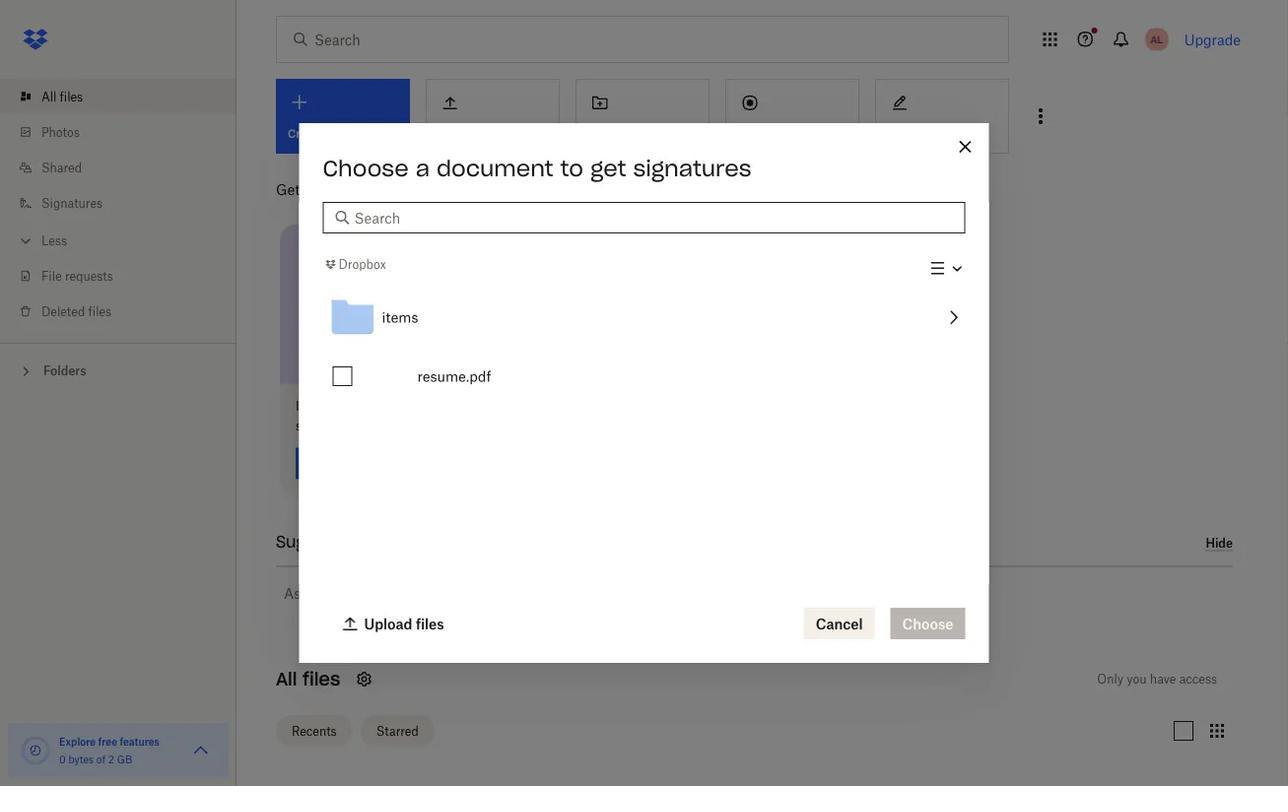 Task type: locate. For each thing, give the bounding box(es) containing it.
items down dropbox link
[[382, 309, 418, 326]]

all files up photos
[[41, 89, 83, 104]]

1 vertical spatial to
[[398, 399, 410, 414]]

all up recents
[[276, 668, 297, 691]]

items
[[382, 309, 418, 326], [493, 586, 529, 602]]

explore
[[59, 736, 96, 748]]

all files link
[[16, 79, 237, 114]]

dropbox right with
[[387, 181, 443, 198]]

edit pdf
[[888, 126, 938, 141]]

items left "will"
[[493, 586, 529, 602]]

on
[[334, 399, 347, 414], [444, 399, 458, 414]]

1 vertical spatial you
[[1127, 672, 1147, 687]]

1 horizontal spatial all
[[276, 668, 297, 691]]

resume.pdf
[[418, 368, 491, 385]]

get
[[276, 181, 300, 198]]

items button
[[323, 288, 966, 347]]

only
[[1098, 672, 1124, 687]]

0 horizontal spatial you
[[305, 586, 328, 602]]

files
[[60, 89, 83, 104], [88, 304, 112, 319], [461, 399, 484, 414], [416, 616, 444, 632], [303, 668, 340, 691]]

all
[[41, 89, 56, 104], [276, 668, 297, 691]]

1 horizontal spatial dropbox
[[387, 181, 443, 198]]

files left the offline
[[461, 399, 484, 414]]

you left "have" in the bottom right of the page
[[1127, 672, 1147, 687]]

on right work
[[444, 399, 458, 414]]

to left work
[[398, 399, 410, 414]]

as you use dropbox, suggested items will automatically show up here.
[[284, 586, 743, 602]]

edit
[[888, 126, 911, 141]]

from
[[368, 532, 407, 553]]

work
[[413, 399, 440, 414]]

document
[[437, 155, 554, 182]]

photos link
[[16, 114, 237, 150]]

to for document
[[561, 155, 584, 182]]

files up photos
[[60, 89, 83, 104]]

to for desktop
[[398, 399, 410, 414]]

create folder button
[[576, 79, 710, 154]]

features
[[120, 736, 160, 748]]

you right as
[[305, 586, 328, 602]]

on up synced.
[[334, 399, 347, 414]]

your
[[412, 532, 449, 553]]

as
[[284, 586, 301, 602]]

1 on from the left
[[334, 399, 347, 414]]

0 vertical spatial all files
[[41, 89, 83, 104]]

record
[[738, 126, 782, 141]]

dropbox
[[387, 181, 443, 198], [339, 257, 386, 272]]

access
[[1180, 672, 1218, 687]]

you for suggested from your activity
[[305, 586, 328, 602]]

file requests
[[41, 269, 113, 283]]

all files inside 'list item'
[[41, 89, 83, 104]]

upgrade link
[[1185, 31, 1241, 48]]

0 horizontal spatial to
[[398, 399, 410, 414]]

0 vertical spatial all
[[41, 89, 56, 104]]

0 vertical spatial dropbox
[[387, 181, 443, 198]]

and
[[526, 399, 547, 414]]

you
[[305, 586, 328, 602], [1127, 672, 1147, 687]]

choose a document to get signatures
[[323, 155, 752, 182]]

all inside all files link
[[41, 89, 56, 104]]

activity
[[454, 532, 515, 553]]

folder
[[633, 126, 669, 141]]

a
[[416, 155, 430, 182]]

all up photos
[[41, 89, 56, 104]]

cancel button
[[804, 608, 875, 640]]

up
[[690, 586, 707, 602]]

choose
[[323, 155, 409, 182]]

0 horizontal spatial items
[[382, 309, 418, 326]]

to
[[561, 155, 584, 182], [398, 399, 410, 414]]

offline
[[487, 399, 522, 414]]

suggested
[[276, 532, 363, 553]]

Search text field
[[354, 207, 954, 229]]

1 horizontal spatial items
[[493, 586, 529, 602]]

0 vertical spatial to
[[561, 155, 584, 182]]

row group
[[323, 288, 966, 406]]

upload
[[364, 616, 413, 632]]

to inside choose a document to get signatures dialog
[[561, 155, 584, 182]]

upload files button
[[331, 608, 456, 640]]

shared
[[41, 160, 82, 175]]

0 horizontal spatial dropbox
[[339, 257, 386, 272]]

0 horizontal spatial all
[[41, 89, 56, 104]]

0 vertical spatial you
[[305, 586, 328, 602]]

1 horizontal spatial you
[[1127, 672, 1147, 687]]

signatures
[[41, 196, 103, 210]]

list containing all files
[[0, 67, 237, 343]]

files inside button
[[416, 616, 444, 632]]

1 vertical spatial all files
[[276, 668, 340, 691]]

you for all files
[[1127, 672, 1147, 687]]

all files
[[41, 89, 83, 104], [276, 668, 340, 691]]

free
[[98, 736, 117, 748]]

suggested from your activity
[[276, 532, 515, 553]]

requests
[[65, 269, 113, 283]]

1 horizontal spatial on
[[444, 399, 458, 414]]

dropbox down get started with dropbox
[[339, 257, 386, 272]]

1 horizontal spatial all files
[[276, 668, 340, 691]]

row group containing items
[[323, 288, 966, 406]]

0 horizontal spatial all files
[[41, 89, 83, 104]]

create
[[589, 126, 629, 141]]

starred button
[[360, 716, 435, 747]]

to left get
[[561, 155, 584, 182]]

upgrade
[[1185, 31, 1241, 48]]

get started with dropbox
[[276, 181, 443, 198]]

0 horizontal spatial on
[[334, 399, 347, 414]]

suggested
[[421, 586, 489, 602]]

2
[[108, 754, 114, 766]]

have
[[1150, 672, 1177, 687]]

1 vertical spatial all
[[276, 668, 297, 691]]

1 vertical spatial items
[[493, 586, 529, 602]]

all files up recents
[[276, 668, 340, 691]]

1 horizontal spatial to
[[561, 155, 584, 182]]

list
[[0, 67, 237, 343]]

files down suggested
[[416, 616, 444, 632]]

to inside install on desktop to work on files offline and stay synced.
[[398, 399, 410, 414]]

0 vertical spatial items
[[382, 309, 418, 326]]

1 vertical spatial dropbox
[[339, 257, 386, 272]]

desktop
[[351, 399, 395, 414]]

dropbox,
[[359, 586, 417, 602]]



Task type: vqa. For each thing, say whether or not it's contained in the screenshot.
Explore Free Features 400 Bytes Of 2 Gb
no



Task type: describe. For each thing, give the bounding box(es) containing it.
create folder
[[589, 126, 669, 141]]

file requests link
[[16, 258, 237, 294]]

photos
[[41, 125, 80, 139]]

show
[[652, 586, 686, 602]]

only you have access
[[1098, 672, 1218, 687]]

upload files
[[364, 616, 444, 632]]

0
[[59, 754, 66, 766]]

get
[[591, 155, 627, 182]]

gb
[[117, 754, 132, 766]]

recents
[[292, 724, 337, 739]]

signatures link
[[16, 185, 237, 221]]

edit pdf button
[[875, 79, 1010, 154]]

resume.pdf button
[[358, 347, 966, 406]]

files inside 'list item'
[[60, 89, 83, 104]]

folders button
[[0, 356, 237, 385]]

quota usage element
[[20, 735, 51, 767]]

choose a document to get signatures dialog
[[299, 123, 989, 663]]

of
[[96, 754, 106, 766]]

less
[[41, 233, 67, 248]]

items inside button
[[382, 309, 418, 326]]

use
[[332, 586, 355, 602]]

all files list item
[[0, 79, 237, 114]]

install
[[296, 399, 330, 414]]

deleted files link
[[16, 294, 237, 329]]

bytes
[[68, 754, 94, 766]]

deleted files
[[41, 304, 112, 319]]

2 on from the left
[[444, 399, 458, 414]]

dropbox image
[[16, 20, 55, 59]]

stay
[[296, 419, 319, 434]]

row group inside choose a document to get signatures dialog
[[323, 288, 966, 406]]

shared link
[[16, 150, 237, 185]]

pdf
[[915, 126, 938, 141]]

folders
[[43, 364, 86, 379]]

synced.
[[322, 419, 365, 434]]

recents button
[[276, 716, 353, 747]]

here.
[[710, 586, 743, 602]]

will
[[533, 586, 556, 602]]

record button
[[726, 79, 860, 154]]

less image
[[16, 231, 35, 251]]

files right deleted
[[88, 304, 112, 319]]

install on desktop to work on files offline and stay synced.
[[296, 399, 547, 434]]

files up recents
[[303, 668, 340, 691]]

file
[[41, 269, 62, 283]]

cancel
[[816, 616, 863, 632]]

starred
[[376, 724, 419, 739]]

automatically
[[560, 586, 648, 602]]

started
[[304, 181, 351, 198]]

dropbox link
[[323, 255, 386, 274]]

with
[[355, 181, 383, 198]]

deleted
[[41, 304, 85, 319]]

files inside install on desktop to work on files offline and stay synced.
[[461, 399, 484, 414]]

dropbox inside dropbox link
[[339, 257, 386, 272]]

signatures
[[633, 155, 752, 182]]

explore free features 0 bytes of 2 gb
[[59, 736, 160, 766]]



